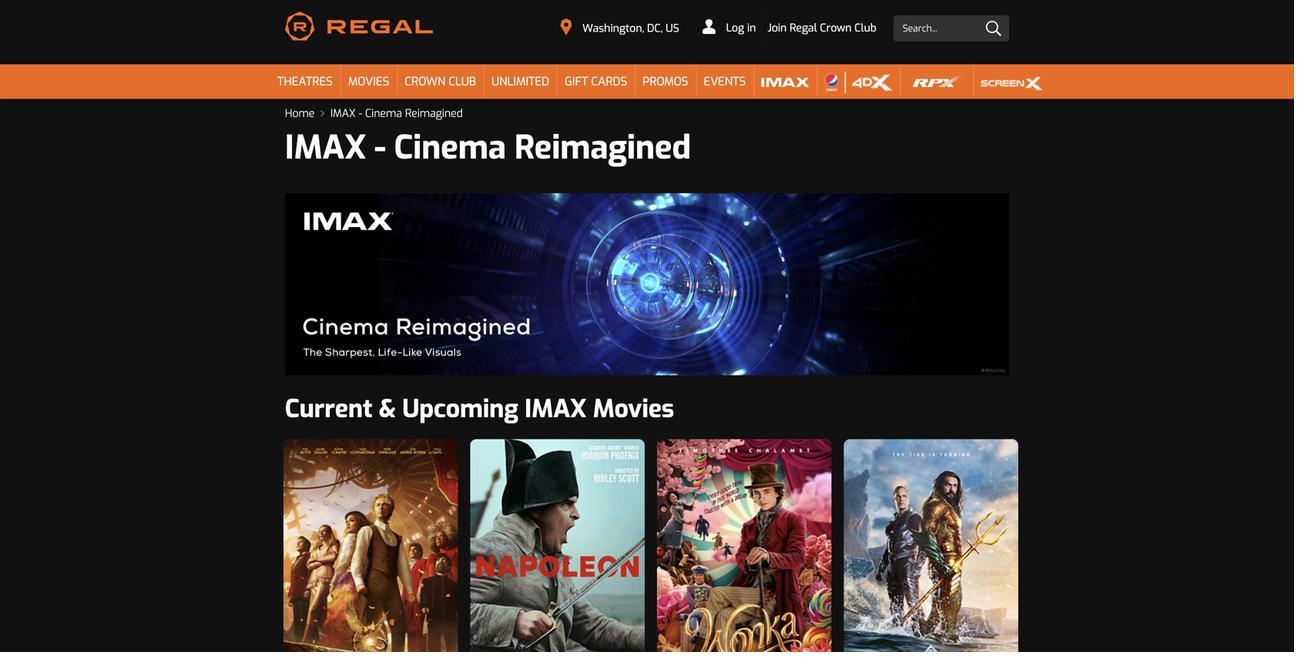 Task type: locate. For each thing, give the bounding box(es) containing it.
unlimited link
[[484, 64, 557, 99]]

join
[[768, 21, 787, 35]]

-
[[359, 106, 362, 120], [374, 126, 386, 169]]

imax - cinema reimagined down movies link
[[328, 106, 463, 120]]

0 horizontal spatial reimagined
[[405, 106, 463, 120]]

1 vertical spatial movies
[[593, 393, 674, 426]]

cinema down movies link
[[365, 106, 402, 120]]

0 horizontal spatial club
[[449, 74, 476, 89]]

log
[[726, 21, 744, 35]]

0 horizontal spatial -
[[359, 106, 362, 120]]

0 vertical spatial -
[[359, 106, 362, 120]]

1 horizontal spatial club
[[855, 21, 877, 35]]

screenx image
[[981, 71, 1043, 94]]

log in
[[723, 21, 756, 35]]

&
[[379, 393, 396, 426]]

click here to visit the hunger games: ballad of songbirds & snakes movie page image
[[283, 440, 458, 652]]

cinema down the "crown club" "link"
[[394, 126, 506, 169]]

0 vertical spatial reimagined
[[405, 106, 463, 120]]

crown club
[[405, 74, 476, 89]]

reimagined
[[405, 106, 463, 120], [514, 126, 691, 169]]

club up pepsi 4dx logo
[[855, 21, 877, 35]]

washington, dc, us
[[582, 21, 679, 35]]

club
[[855, 21, 877, 35], [449, 74, 476, 89]]

in
[[747, 21, 756, 35]]

club inside "link"
[[449, 74, 476, 89]]

reimagined down crown club on the top of the page
[[405, 106, 463, 120]]

0 horizontal spatial crown
[[405, 74, 446, 89]]

dc,
[[647, 21, 663, 35]]

1 vertical spatial club
[[449, 74, 476, 89]]

crown inside join regal crown club 'link'
[[820, 21, 852, 35]]

imax image
[[761, 71, 809, 94]]

home link
[[285, 106, 315, 120]]

cards
[[591, 74, 627, 89]]

imax
[[331, 106, 356, 120], [285, 126, 366, 169], [525, 393, 587, 426]]

imax - cinema reimagined down unlimited link
[[285, 126, 691, 169]]

1 vertical spatial reimagined
[[514, 126, 691, 169]]

rpx - regal premium experience image
[[908, 71, 966, 94]]

crown right movies link
[[405, 74, 446, 89]]

click here to visit wonka movie page image
[[657, 440, 832, 652]]

crown right regal
[[820, 21, 852, 35]]

1 vertical spatial imax
[[285, 126, 366, 169]]

crown
[[820, 21, 852, 35], [405, 74, 446, 89]]

cinema
[[365, 106, 402, 120], [394, 126, 506, 169]]

1 horizontal spatial -
[[374, 126, 386, 169]]

events
[[704, 74, 746, 89]]

0 vertical spatial crown
[[820, 21, 852, 35]]

gift cards link
[[557, 64, 635, 99]]

0 vertical spatial club
[[855, 21, 877, 35]]

club left unlimited link
[[449, 74, 476, 89]]

1 horizontal spatial movies
[[593, 393, 674, 426]]

imax - cinema reimagined
[[328, 106, 463, 120], [285, 126, 691, 169]]

0 vertical spatial imax
[[331, 106, 356, 120]]

movies
[[348, 74, 389, 89], [593, 393, 674, 426]]

reimagined down cards
[[514, 126, 691, 169]]

1 vertical spatial crown
[[405, 74, 446, 89]]

1 horizontal spatial reimagined
[[514, 126, 691, 169]]

theatres
[[277, 74, 333, 89]]

0 vertical spatial movies
[[348, 74, 389, 89]]

gift
[[565, 74, 588, 89]]

theatres link
[[270, 64, 340, 99]]

1 horizontal spatial crown
[[820, 21, 852, 35]]



Task type: vqa. For each thing, say whether or not it's contained in the screenshot.
Crown Club
yes



Task type: describe. For each thing, give the bounding box(es) containing it.
crown inside the "crown club" "link"
[[405, 74, 446, 89]]

us
[[666, 21, 679, 35]]

log in link
[[697, 9, 762, 47]]

2 vertical spatial imax
[[525, 393, 587, 426]]

washington, dc, us link
[[550, 15, 689, 41]]

Search... text field
[[894, 15, 1009, 42]]

1 vertical spatial cinema
[[394, 126, 506, 169]]

home
[[285, 106, 315, 120]]

1 vertical spatial imax - cinema reimagined
[[285, 126, 691, 169]]

movies link
[[340, 64, 397, 99]]

join regal crown club
[[768, 21, 877, 35]]

crown club link
[[397, 64, 484, 99]]

club inside 'link'
[[855, 21, 877, 35]]

promos
[[643, 74, 688, 89]]

0 horizontal spatial movies
[[348, 74, 389, 89]]

washington,
[[582, 21, 644, 35]]

current
[[285, 393, 372, 426]]

regal image
[[285, 12, 433, 40]]

0 vertical spatial cinema
[[365, 106, 402, 120]]

regal
[[790, 21, 817, 35]]

upcoming
[[402, 393, 518, 426]]

promos link
[[635, 64, 696, 99]]

join regal crown club link
[[762, 9, 882, 47]]

user icon image
[[702, 19, 715, 34]]

0 vertical spatial imax - cinema reimagined
[[328, 106, 463, 120]]

map marker icon image
[[560, 18, 572, 35]]

1 vertical spatial -
[[374, 126, 386, 169]]

click here to visit aquaman and the lost kingdom movie page image
[[844, 440, 1018, 652]]

current & upcoming imax movies
[[285, 393, 674, 426]]

events link
[[696, 64, 754, 99]]

click here to visit napoleon movie page image
[[470, 440, 645, 652]]

pepsi 4dx logo image
[[825, 71, 892, 94]]

gift cards
[[565, 74, 627, 89]]

imax - cinema reimagined. the sharpest, life-like visuals. image
[[285, 193, 1009, 376]]

unlimited
[[492, 74, 549, 89]]



